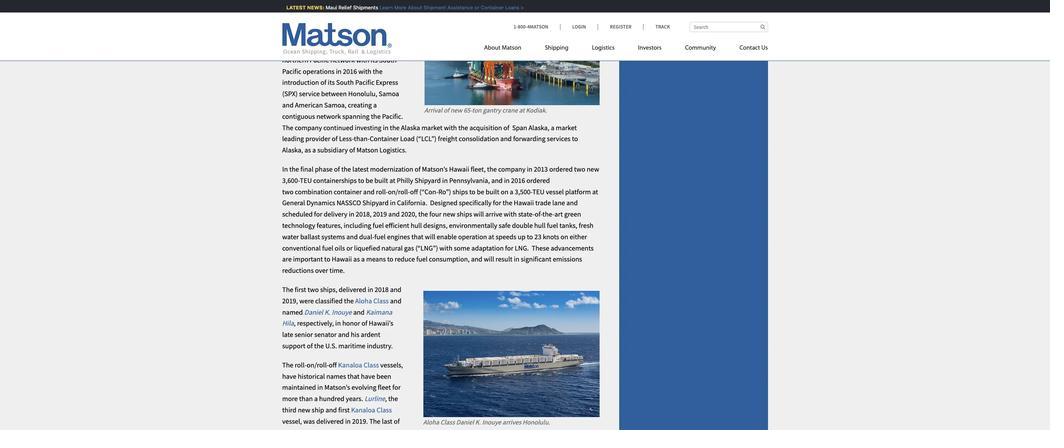 Task type: locate. For each thing, give the bounding box(es) containing it.
1 horizontal spatial hawaii
[[449, 165, 469, 174]]

class for aloha class
[[373, 297, 389, 306]]

ships, up classified at the left bottom of the page
[[320, 286, 337, 295]]

1 horizontal spatial on
[[561, 233, 568, 242]]

1 vertical spatial 2016
[[511, 176, 525, 185]]

0 vertical spatial four
[[429, 210, 441, 219]]

1 vertical spatial or
[[346, 244, 353, 253]]

four inside kanaloa class vessel, was delivered in 2019. the last of the four new ships,
[[293, 429, 305, 431]]

0 horizontal spatial ,
[[294, 319, 296, 328]]

1 horizontal spatial south
[[379, 56, 397, 65]]

1 horizontal spatial 2016
[[511, 176, 525, 185]]

1 horizontal spatial have
[[361, 372, 375, 381]]

latest news: maui relief shipments learn more about shipment assistance or container loans >
[[282, 4, 519, 11]]

operations
[[303, 67, 335, 76]]

to inside matson for the first time linked its northern pacific network with its south pacific operations in 2016 with the introduction of its south pacific express (spx) service between honolulu, samoa and american samoa, creating a contiguous network spanning the pacific. the company continued investing in the alaska market with the acquisition of  span alaska, a market leading provider of less-than-container load ("lcl") freight consolidation and forwarding services to alaska, as a subsidiary of matson logistics.
[[572, 135, 578, 144]]

class for aloha class daniel k. inouye arrives honolulu.
[[440, 419, 455, 427]]

the right fleet, at the left top of page
[[487, 165, 497, 174]]

1 horizontal spatial two
[[574, 165, 585, 174]]

ships up environmentally
[[457, 210, 472, 219]]

0 vertical spatial 2016
[[343, 67, 357, 76]]

delivered inside kanaloa class vessel, was delivered in 2019. the last of the four new ships,
[[316, 417, 344, 426]]

pacific up the operations
[[310, 56, 329, 65]]

names
[[326, 372, 346, 381]]

0 vertical spatial about
[[403, 4, 417, 11]]

2 vertical spatial its
[[328, 78, 335, 87]]

the up investing
[[371, 112, 381, 121]]

two inside the in the final phase of the latest modernization of matson's hawaii fleet, the company in 2013 ordered two new 3,600-teu containerships to be built at philly shipyard in pennsylvania, and in 2016 ordered two combination container and roll-on/roll-off ("con-ro") ships to be built on a 3,500-teu vessel platform at general dynamics nassco shipyard in california.  designed specifically for the hawaii trade lane and scheduled for delivery in 2018, 2019 and 2020, the four new ships will arrive with state-of-the-art green technology features, including fuel efficient hull designs, environmentally safe double hull fuel tanks, fresh water ballast systems and dual-fuel engines that will enable operation at speeds up to 23 knots on either conventional fuel oils or liquefied natural gas ("lng") with some adaptation for lng.  these advancements are important to hawaii as a means to reduce fuel consumption, and will result in significant emissions reductions over time.
[[574, 165, 585, 174]]

four
[[429, 210, 441, 219], [293, 429, 305, 431]]

or
[[470, 4, 475, 11], [346, 244, 353, 253]]

1 vertical spatial that
[[347, 372, 359, 381]]

0 horizontal spatial alaska,
[[282, 146, 303, 155]]

green
[[564, 210, 581, 219]]

four inside the in the final phase of the latest modernization of matson's hawaii fleet, the company in 2013 ordered two new 3,600-teu containerships to be built at philly shipyard in pennsylvania, and in 2016 ordered two combination container and roll-on/roll-off ("con-ro") ships to be built on a 3,500-teu vessel platform at general dynamics nassco shipyard in california.  designed specifically for the hawaii trade lane and scheduled for delivery in 2018, 2019 and 2020, the four new ships will arrive with state-of-the-art green technology features, including fuel efficient hull designs, environmentally safe double hull fuel tanks, fresh water ballast systems and dual-fuel engines that will enable operation at speeds up to 23 knots on either conventional fuel oils or liquefied natural gas ("lng") with some adaptation for lng.  these advancements are important to hawaii as a means to reduce fuel consumption, and will result in significant emissions reductions over time.
[[429, 210, 441, 219]]

services
[[547, 135, 571, 144]]

kanaloa up 2019.
[[351, 406, 375, 415]]

0 vertical spatial south
[[379, 56, 397, 65]]

or inside the in the final phase of the latest modernization of matson's hawaii fleet, the company in 2013 ordered two new 3,600-teu containerships to be built at philly shipyard in pennsylvania, and in 2016 ordered two combination container and roll-on/roll-off ("con-ro") ships to be built on a 3,500-teu vessel platform at general dynamics nassco shipyard in california.  designed specifically for the hawaii trade lane and scheduled for delivery in 2018, 2019 and 2020, the four new ships will arrive with state-of-the-art green technology features, including fuel efficient hull designs, environmentally safe double hull fuel tanks, fresh water ballast systems and dual-fuel engines that will enable operation at speeds up to 23 knots on either conventional fuel oils or liquefied natural gas ("lng") with some adaptation for lng.  these advancements are important to hawaii as a means to reduce fuel consumption, and will result in significant emissions reductions over time.
[[346, 244, 353, 253]]

the
[[315, 44, 325, 53], [373, 67, 382, 76], [371, 112, 381, 121], [390, 123, 400, 132], [458, 123, 468, 132], [289, 165, 299, 174], [341, 165, 351, 174], [487, 165, 497, 174], [503, 199, 512, 208], [418, 210, 428, 219], [344, 297, 354, 306], [314, 342, 324, 351], [388, 395, 398, 404], [282, 429, 292, 431]]

about inside the top menu navigation
[[484, 45, 500, 51]]

ardent
[[361, 331, 380, 340]]

0 vertical spatial hawaii
[[449, 165, 469, 174]]

1 vertical spatial ,
[[385, 395, 387, 404]]

kanaloa inside kanaloa class vessel, was delivered in 2019. the last of the four new ships,
[[351, 406, 375, 415]]

0 horizontal spatial hawaii
[[332, 255, 352, 264]]

aloha for aloha class daniel k. inouye arrives honolulu.
[[423, 419, 439, 427]]

teu
[[300, 176, 312, 185], [532, 187, 544, 196]]

the up leading
[[282, 123, 293, 132]]

alaska, up forwarding
[[529, 123, 549, 132]]

k. down classified at the left bottom of the page
[[324, 308, 330, 317]]

1 vertical spatial ships,
[[321, 429, 338, 431]]

network down time
[[330, 56, 355, 65]]

us
[[761, 45, 768, 51]]

a down liquefied
[[361, 255, 365, 264]]

support
[[282, 342, 305, 351]]

1 vertical spatial about
[[484, 45, 500, 51]]

have up evolving
[[361, 372, 375, 381]]

and
[[282, 101, 294, 110], [500, 135, 512, 144], [491, 176, 503, 185], [363, 187, 375, 196], [566, 199, 578, 208], [388, 210, 400, 219], [346, 233, 358, 242], [471, 255, 482, 264], [390, 286, 401, 295], [390, 297, 401, 306], [353, 308, 365, 317], [338, 331, 349, 340], [326, 406, 337, 415]]

2 hull from the left
[[534, 221, 545, 230]]

, inside , respectively, in honor of hawaii's late senior senator and his ardent support of the u.s. maritime industry.
[[294, 319, 296, 328]]

safe
[[499, 221, 511, 230]]

aloha
[[355, 297, 372, 306], [423, 419, 439, 427]]

1 vertical spatial company
[[498, 165, 525, 174]]

late
[[282, 331, 293, 340]]

0 horizontal spatial be
[[366, 176, 373, 185]]

investors
[[638, 45, 662, 51]]

in inside vessels, have historical names that have been maintained in matson's evolving fleet for more than a hundred years.
[[317, 384, 323, 393]]

, down fleet
[[385, 395, 387, 404]]

the left u.s.
[[314, 342, 324, 351]]

,
[[294, 319, 296, 328], [385, 395, 387, 404]]

1 vertical spatial south
[[336, 78, 354, 87]]

, inside , the third new ship and first
[[385, 395, 387, 404]]

1 vertical spatial delivered
[[316, 417, 344, 426]]

container
[[476, 4, 499, 11], [370, 135, 399, 144]]

1 horizontal spatial hull
[[534, 221, 545, 230]]

class inside kanaloa class vessel, was delivered in 2019. the last of the four new ships,
[[377, 406, 392, 415]]

and up honor
[[353, 308, 365, 317]]

of inside kanaloa class vessel, was delivered in 2019. the last of the four new ships,
[[394, 417, 400, 426]]

0 horizontal spatial shipyard
[[362, 199, 389, 208]]

two combination
[[282, 187, 332, 196]]

and up efficient
[[388, 210, 400, 219]]

and down adaptation
[[471, 255, 482, 264]]

the inside kanaloa class vessel, was delivered in 2019. the last of the four new ships,
[[282, 429, 292, 431]]

1 vertical spatial aloha
[[423, 419, 439, 427]]

systems
[[321, 233, 345, 242]]

0 vertical spatial built
[[374, 176, 388, 185]]

0 vertical spatial off
[[410, 187, 418, 196]]

0 horizontal spatial matson
[[282, 44, 304, 53]]

1 horizontal spatial pacific
[[310, 56, 329, 65]]

2 horizontal spatial matson
[[502, 45, 521, 51]]

knots
[[543, 233, 559, 242]]

1 horizontal spatial ,
[[385, 395, 387, 404]]

maritime
[[338, 342, 365, 351]]

matson's inside the in the final phase of the latest modernization of matson's hawaii fleet, the company in 2013 ordered two new 3,600-teu containerships to be built at philly shipyard in pennsylvania, and in 2016 ordered two combination container and roll-on/roll-off ("con-ro") ships to be built on a 3,500-teu vessel platform at general dynamics nassco shipyard in california.  designed specifically for the hawaii trade lane and scheduled for delivery in 2018, 2019 and 2020, the four new ships will arrive with state-of-the-art green technology features, including fuel efficient hull designs, environmentally safe double hull fuel tanks, fresh water ballast systems and dual-fuel engines that will enable operation at speeds up to 23 knots on either conventional fuel oils or liquefied natural gas ("lng") with some adaptation for lng.  these advancements are important to hawaii as a means to reduce fuel consumption, and will result in significant emissions reductions over time.
[[422, 165, 448, 174]]

four down vessel,
[[293, 429, 305, 431]]

linked
[[354, 44, 372, 53]]

1 horizontal spatial shipyard
[[415, 176, 441, 185]]

0 horizontal spatial roll-
[[295, 361, 307, 370]]

hawaii's
[[369, 319, 393, 328]]

2016 up 3,500-
[[511, 176, 525, 185]]

1 horizontal spatial about
[[484, 45, 500, 51]]

first down the years.
[[338, 406, 350, 415]]

off
[[410, 187, 418, 196], [329, 361, 337, 370]]

market up "services"
[[556, 123, 577, 132]]

and down the including
[[346, 233, 358, 242]]

in left 2013
[[527, 165, 532, 174]]

was
[[303, 417, 315, 426]]

1 horizontal spatial or
[[470, 4, 475, 11]]

fuel
[[373, 221, 384, 230], [547, 221, 558, 230], [374, 233, 386, 242], [322, 244, 333, 253], [416, 255, 427, 264]]

1 vertical spatial kanaloa
[[351, 406, 375, 415]]

matson's up ("con- at the top
[[422, 165, 448, 174]]

result
[[496, 255, 512, 264]]

specifically
[[459, 199, 492, 208]]

1 vertical spatial be
[[477, 187, 484, 196]]

new down than at the bottom
[[298, 406, 310, 415]]

about matson link
[[484, 41, 533, 57]]

1 vertical spatial as
[[353, 255, 360, 264]]

container up logistics.
[[370, 135, 399, 144]]

shipyard
[[415, 176, 441, 185], [362, 199, 389, 208]]

register
[[610, 23, 632, 30]]

matson down 1-
[[502, 45, 521, 51]]

0 vertical spatial network
[[330, 56, 355, 65]]

teu down final on the left top of the page
[[300, 176, 312, 185]]

south up between
[[336, 78, 354, 87]]

significant
[[521, 255, 551, 264]]

container left loans
[[476, 4, 499, 11]]

matson's for of
[[422, 165, 448, 174]]

2 horizontal spatial hawaii
[[514, 199, 534, 208]]

time
[[339, 44, 352, 53]]

1 hull from the left
[[411, 221, 422, 230]]

maui
[[321, 4, 332, 11]]

as inside the in the final phase of the latest modernization of matson's hawaii fleet, the company in 2013 ordered two new 3,600-teu containerships to be built at philly shipyard in pennsylvania, and in 2016 ordered two combination container and roll-on/roll-off ("con-ro") ships to be built on a 3,500-teu vessel platform at general dynamics nassco shipyard in california.  designed specifically for the hawaii trade lane and scheduled for delivery in 2018, 2019 and 2020, the four new ships will arrive with state-of-the-art green technology features, including fuel efficient hull designs, environmentally safe double hull fuel tanks, fresh water ballast systems and dual-fuel engines that will enable operation at speeds up to 23 knots on either conventional fuel oils or liquefied natural gas ("lng") with some adaptation for lng.  these advancements are important to hawaii as a means to reduce fuel consumption, and will result in significant emissions reductions over time.
[[353, 255, 360, 264]]

daniel
[[304, 308, 323, 317], [456, 419, 474, 427]]

aloha class
[[355, 297, 389, 306]]

some
[[454, 244, 470, 253]]

1 vertical spatial k.
[[475, 419, 481, 427]]

class
[[373, 297, 389, 306], [364, 361, 379, 370], [377, 406, 392, 415], [440, 419, 455, 427]]

1 horizontal spatial roll-
[[376, 187, 388, 196]]

hull
[[411, 221, 422, 230], [534, 221, 545, 230]]

search image
[[760, 24, 765, 29]]

in the final phase of the latest modernization of matson's hawaii fleet, the company in 2013 ordered two new 3,600-teu containerships to be built at philly shipyard in pennsylvania, and in 2016 ordered two combination container and roll-on/roll-off ("con-ro") ships to be built on a 3,500-teu vessel platform at general dynamics nassco shipyard in california.  designed specifically for the hawaii trade lane and scheduled for delivery in 2018, 2019 and 2020, the four new ships will arrive with state-of-the-art green technology features, including fuel efficient hull designs, environmentally safe double hull fuel tanks, fresh water ballast systems and dual-fuel engines that will enable operation at speeds up to 23 knots on either conventional fuel oils or liquefied natural gas ("lng") with some adaptation for lng.  these advancements are important to hawaii as a means to reduce fuel consumption, and will result in significant emissions reductions over time.
[[282, 165, 599, 275]]

in down nassco
[[349, 210, 354, 219]]

container inside matson for the first time linked its northern pacific network with its south pacific operations in 2016 with the introduction of its south pacific express (spx) service between honolulu, samoa and american samoa, creating a contiguous network spanning the pacific. the company continued investing in the alaska market with the acquisition of  span alaska, a market leading provider of less-than-container load ("lcl") freight consolidation and forwarding services to alaska, as a subsidiary of matson logistics.
[[370, 135, 399, 144]]

for up northern
[[305, 44, 313, 53]]

off up "california."
[[410, 187, 418, 196]]

0 horizontal spatial four
[[293, 429, 305, 431]]

the down vessel,
[[282, 429, 292, 431]]

2 horizontal spatial pacific
[[355, 78, 374, 87]]

its down linked
[[371, 56, 378, 65]]

1 vertical spatial pacific
[[282, 67, 301, 76]]

company inside the in the final phase of the latest modernization of matson's hawaii fleet, the company in 2013 ordered two new 3,600-teu containerships to be built at philly shipyard in pennsylvania, and in 2016 ordered two combination container and roll-on/roll-off ("con-ro") ships to be built on a 3,500-teu vessel platform at general dynamics nassco shipyard in california.  designed specifically for the hawaii trade lane and scheduled for delivery in 2018, 2019 and 2020, the four new ships will arrive with state-of-the-art green technology features, including fuel efficient hull designs, environmentally safe double hull fuel tanks, fresh water ballast systems and dual-fuel engines that will enable operation at speeds up to 23 knots on either conventional fuel oils or liquefied natural gas ("lng") with some adaptation for lng.  these advancements are important to hawaii as a means to reduce fuel consumption, and will result in significant emissions reductions over time.
[[498, 165, 525, 174]]

0 horizontal spatial company
[[295, 123, 322, 132]]

0 horizontal spatial inouye
[[332, 308, 352, 317]]

assistance
[[443, 4, 468, 11]]

with down enable
[[439, 244, 452, 253]]

shipment
[[419, 4, 441, 11]]

0 vertical spatial that
[[411, 233, 423, 242]]

1 horizontal spatial company
[[498, 165, 525, 174]]

built down modernization
[[374, 176, 388, 185]]

trade
[[535, 199, 551, 208]]

and inside , respectively, in honor of hawaii's late senior senator and his ardent support of the u.s. maritime industry.
[[338, 331, 349, 340]]

0 vertical spatial delivered
[[339, 286, 366, 295]]

will down adaptation
[[484, 255, 494, 264]]

logistics.
[[379, 146, 407, 155]]

0 vertical spatial first
[[326, 44, 337, 53]]

with
[[356, 56, 369, 65], [358, 67, 371, 76], [444, 123, 457, 132], [439, 244, 452, 253]]

800-
[[518, 23, 527, 30]]

honolulu,
[[348, 89, 377, 98]]

with up 'freight'
[[444, 123, 457, 132]]

company up 'provider'
[[295, 123, 322, 132]]

0 vertical spatial two
[[574, 165, 585, 174]]

delivered down ship
[[316, 417, 344, 426]]

kanaloa class link
[[338, 361, 379, 370], [351, 406, 392, 415]]

loans
[[501, 4, 515, 11]]

will down specifically at the top of page
[[474, 210, 484, 219]]

network
[[330, 56, 355, 65], [316, 112, 341, 121]]

been
[[376, 372, 391, 381]]

classified
[[315, 297, 343, 306]]

roll- inside the in the final phase of the latest modernization of matson's hawaii fleet, the company in 2013 ordered two new 3,600-teu containerships to be built at philly shipyard in pennsylvania, and in 2016 ordered two combination container and roll-on/roll-off ("con-ro") ships to be built on a 3,500-teu vessel platform at general dynamics nassco shipyard in california.  designed specifically for the hawaii trade lane and scheduled for delivery in 2018, 2019 and 2020, the four new ships will arrive with state-of-the-art green technology features, including fuel efficient hull designs, environmentally safe double hull fuel tanks, fresh water ballast systems and dual-fuel engines that will enable operation at speeds up to 23 knots on either conventional fuel oils or liquefied natural gas ("lng") with some adaptation for lng.  these advancements are important to hawaii as a means to reduce fuel consumption, and will result in significant emissions reductions over time.
[[376, 187, 388, 196]]

with inside the in the final phase of the latest modernization of matson's hawaii fleet, the company in 2013 ordered two new 3,600-teu containerships to be built at philly shipyard in pennsylvania, and in 2016 ordered two combination container and roll-on/roll-off ("con-ro") ships to be built on a 3,500-teu vessel platform at general dynamics nassco shipyard in california.  designed specifically for the hawaii trade lane and scheduled for delivery in 2018, 2019 and 2020, the four new ships will arrive with state-of-the-art green technology features, including fuel efficient hull designs, environmentally safe double hull fuel tanks, fresh water ballast systems and dual-fuel engines that will enable operation at speeds up to 23 knots on either conventional fuel oils or liquefied natural gas ("lng") with some adaptation for lng.  these advancements are important to hawaii as a means to reduce fuel consumption, and will result in significant emissions reductions over time.
[[439, 244, 452, 253]]

in inside , respectively, in honor of hawaii's late senior senator and his ardent support of the u.s. maritime industry.
[[335, 319, 341, 328]]

0 horizontal spatial teu
[[300, 176, 312, 185]]

1 horizontal spatial daniel
[[456, 419, 474, 427]]

k. left arrives in the bottom left of the page
[[475, 419, 481, 427]]

0 horizontal spatial south
[[336, 78, 354, 87]]

matson's inside vessels, have historical names that have been maintained in matson's evolving fleet for more than a hundred years.
[[324, 384, 350, 393]]

platform
[[565, 187, 591, 196]]

65-
[[464, 106, 472, 115]]

arrival of new 65-ton gantry crane at kodiak.
[[424, 106, 547, 115]]

1 horizontal spatial off
[[410, 187, 418, 196]]

time.
[[330, 266, 345, 275]]

company up 3,500-
[[498, 165, 525, 174]]

fuel up knots
[[547, 221, 558, 230]]

1 vertical spatial kanaloa class link
[[351, 406, 392, 415]]

and up kaimana
[[390, 297, 401, 306]]

two up were
[[308, 286, 319, 295]]

matson
[[282, 44, 304, 53], [502, 45, 521, 51], [357, 146, 378, 155]]

fuel down ("lng")
[[416, 255, 427, 264]]

in left 2018
[[368, 286, 373, 295]]

ordered
[[549, 165, 573, 174], [526, 176, 550, 185]]

first inside matson for the first time linked its northern pacific network with its south pacific operations in 2016 with the introduction of its south pacific express (spx) service between honolulu, samoa and american samoa, creating a contiguous network spanning the pacific. the company continued investing in the alaska market with the acquisition of  span alaska, a market leading provider of less-than-container load ("lcl") freight consolidation and forwarding services to alaska, as a subsidiary of matson logistics.
[[326, 44, 337, 53]]

on down tanks,
[[561, 233, 568, 242]]

maintained
[[282, 384, 316, 393]]

1 vertical spatial will
[[425, 233, 435, 242]]

third
[[282, 406, 296, 415]]

at right crane
[[519, 106, 525, 115]]

news:
[[303, 4, 320, 11]]

the right in
[[289, 165, 299, 174]]

0 vertical spatial kanaloa
[[338, 361, 362, 370]]

1 horizontal spatial market
[[556, 123, 577, 132]]

on/roll- inside the in the final phase of the latest modernization of matson's hawaii fleet, the company in 2013 ordered two new 3,600-teu containerships to be built at philly shipyard in pennsylvania, and in 2016 ordered two combination container and roll-on/roll-off ("con-ro") ships to be built on a 3,500-teu vessel platform at general dynamics nassco shipyard in california.  designed specifically for the hawaii trade lane and scheduled for delivery in 2018, 2019 and 2020, the four new ships will arrive with state-of-the-art green technology features, including fuel efficient hull designs, environmentally safe double hull fuel tanks, fresh water ballast systems and dual-fuel engines that will enable operation at speeds up to 23 knots on either conventional fuel oils or liquefied natural gas ("lng") with some adaptation for lng.  these advancements are important to hawaii as a means to reduce fuel consumption, and will result in significant emissions reductions over time.
[[388, 187, 410, 196]]

a left 3,500-
[[510, 187, 513, 196]]

0 vertical spatial container
[[476, 4, 499, 11]]

class for kanaloa class vessel, was delivered in 2019. the last of the four new ships,
[[377, 406, 392, 415]]

natural
[[381, 244, 403, 253]]

, respectively, in honor of hawaii's late senior senator and his ardent support of the u.s. maritime industry.
[[282, 319, 393, 351]]

1 horizontal spatial four
[[429, 210, 441, 219]]

0 vertical spatial ships,
[[320, 286, 337, 295]]

vessels, have historical names that have been maintained in matson's evolving fleet for more than a hundred years.
[[282, 361, 403, 404]]

1 vertical spatial container
[[370, 135, 399, 144]]

latest
[[282, 4, 301, 11]]

2 horizontal spatial first
[[338, 406, 350, 415]]

and right 2018
[[390, 286, 401, 295]]

learn
[[375, 4, 388, 11]]

on/roll-
[[388, 187, 410, 196], [307, 361, 329, 370]]

Search search field
[[690, 22, 768, 32]]

on left 3,500-
[[501, 187, 508, 196]]

kodiak.
[[526, 106, 547, 115]]

0 horizontal spatial hull
[[411, 221, 422, 230]]

>
[[516, 4, 519, 11]]

acquisition
[[469, 123, 502, 132]]

as down liquefied
[[353, 255, 360, 264]]

community
[[685, 45, 716, 51]]

pacific down northern
[[282, 67, 301, 76]]

of down senior at the bottom of the page
[[307, 342, 313, 351]]

login
[[572, 23, 586, 30]]

philly
[[397, 176, 413, 185]]

including
[[344, 221, 371, 230]]

a right creating
[[373, 101, 377, 110]]

of down the operations
[[320, 78, 326, 87]]

its up between
[[328, 78, 335, 87]]

ships
[[453, 187, 468, 196], [457, 210, 472, 219]]

1 horizontal spatial alaska,
[[529, 123, 549, 132]]

daniel k. inouye link
[[304, 308, 352, 317]]

in down daniel k. inouye and
[[335, 319, 341, 328]]

2 vertical spatial first
[[338, 406, 350, 415]]

with state-
[[504, 210, 535, 219]]

matson's down names
[[324, 384, 350, 393]]

roll-
[[376, 187, 388, 196], [295, 361, 307, 370]]

ships, down ship
[[321, 429, 338, 431]]

shipments
[[348, 4, 374, 11]]

0 vertical spatial k.
[[324, 308, 330, 317]]

aloha class vessel dki loaded with matson containers and diamond head and waikiki in the background. image
[[423, 291, 599, 418]]

will up ("lng")
[[425, 233, 435, 242]]

delivered inside "the first two ships, delivered in 2018 and 2019, were classified the"
[[339, 286, 366, 295]]

0 vertical spatial daniel
[[304, 308, 323, 317]]

hila
[[282, 319, 294, 328]]

delivered for ships,
[[339, 286, 366, 295]]

containerships
[[313, 176, 357, 185]]

1 market from the left
[[421, 123, 443, 132]]

0 horizontal spatial market
[[421, 123, 443, 132]]

matson down than- at top
[[357, 146, 378, 155]]

provider
[[305, 135, 330, 144]]

the inside matson for the first time linked its northern pacific network with its south pacific operations in 2016 with the introduction of its south pacific express (spx) service between honolulu, samoa and american samoa, creating a contiguous network spanning the pacific. the company continued investing in the alaska market with the acquisition of  span alaska, a market leading provider of less-than-container load ("lcl") freight consolidation and forwarding services to alaska, as a subsidiary of matson logistics.
[[282, 123, 293, 132]]

emissions
[[553, 255, 582, 264]]

two up platform
[[574, 165, 585, 174]]

and left his
[[338, 331, 349, 340]]

pacific
[[310, 56, 329, 65], [282, 67, 301, 76], [355, 78, 374, 87]]

0 vertical spatial aloha
[[355, 297, 372, 306]]

be down latest at the top left of the page
[[366, 176, 373, 185]]

0 vertical spatial roll-
[[376, 187, 388, 196]]

1 vertical spatial matson's
[[324, 384, 350, 393]]

0 horizontal spatial matson's
[[324, 384, 350, 393]]

kanaloa class link down the maritime
[[338, 361, 379, 370]]

and down hundred
[[326, 406, 337, 415]]

u.s.
[[325, 342, 337, 351]]

in
[[336, 67, 342, 76], [383, 123, 388, 132], [527, 165, 532, 174], [442, 176, 448, 185], [504, 176, 510, 185], [390, 199, 396, 208], [349, 210, 354, 219], [514, 255, 519, 264], [368, 286, 373, 295], [335, 319, 341, 328], [317, 384, 323, 393], [345, 417, 351, 426]]

0 vertical spatial ordered
[[549, 165, 573, 174]]

1 horizontal spatial that
[[411, 233, 423, 242]]

teu up trade
[[532, 187, 544, 196]]

alaska, down leading
[[282, 146, 303, 155]]

at right platform
[[592, 187, 598, 196]]

at down modernization
[[389, 176, 395, 185]]

of right last
[[394, 417, 400, 426]]

hull down 2020, on the left
[[411, 221, 422, 230]]

hawaii down oils
[[332, 255, 352, 264]]

between
[[321, 89, 347, 98]]

0 vertical spatial inouye
[[332, 308, 352, 317]]

than-
[[354, 135, 370, 144]]

new up designs,
[[443, 210, 455, 219]]

and inside "the first two ships, delivered in 2018 and 2019, were classified the"
[[390, 286, 401, 295]]

the inside "the first two ships, delivered in 2018 and 2019, were classified the"
[[344, 297, 354, 306]]

0 vertical spatial as
[[304, 146, 311, 155]]

ordered right 2013
[[549, 165, 573, 174]]

None search field
[[690, 22, 768, 32]]

to right "services"
[[572, 135, 578, 144]]

in inside kanaloa class vessel, was delivered in 2019. the last of the four new ships,
[[345, 417, 351, 426]]

1 vertical spatial shipyard
[[362, 199, 389, 208]]

0 horizontal spatial daniel
[[304, 308, 323, 317]]

have up maintained
[[282, 372, 296, 381]]

, down named
[[294, 319, 296, 328]]

off inside the in the final phase of the latest modernization of matson's hawaii fleet, the company in 2013 ordered two new 3,600-teu containerships to be built at philly shipyard in pennsylvania, and in 2016 ordered two combination container and roll-on/roll-off ("con-ro") ships to be built on a 3,500-teu vessel platform at general dynamics nassco shipyard in california.  designed specifically for the hawaii trade lane and scheduled for delivery in 2018, 2019 and 2020, the four new ships will arrive with state-of-the-art green technology features, including fuel efficient hull designs, environmentally safe double hull fuel tanks, fresh water ballast systems and dual-fuel engines that will enable operation at speeds up to 23 knots on either conventional fuel oils or liquefied natural gas ("lng") with some adaptation for lng.  these advancements are important to hawaii as a means to reduce fuel consumption, and will result in significant emissions reductions over time.
[[410, 187, 418, 196]]



Task type: vqa. For each thing, say whether or not it's contained in the screenshot.
the Domestic Intermodal
no



Task type: describe. For each thing, give the bounding box(es) containing it.
to down latest at the top left of the page
[[358, 176, 364, 185]]

1 horizontal spatial k.
[[475, 419, 481, 427]]

0 vertical spatial be
[[366, 176, 373, 185]]

2016 inside matson for the first time linked its northern pacific network with its south pacific operations in 2016 with the introduction of its south pacific express (spx) service between honolulu, samoa and american samoa, creating a contiguous network spanning the pacific. the company continued investing in the alaska market with the acquisition of  span alaska, a market leading provider of less-than-container load ("lcl") freight consolidation and forwarding services to alaska, as a subsidiary of matson logistics.
[[343, 67, 357, 76]]

his
[[351, 331, 359, 340]]

ships, inside "the first two ships, delivered in 2018 and 2019, were classified the"
[[320, 286, 337, 295]]

1 vertical spatial roll-
[[295, 361, 307, 370]]

fuel down 2019
[[373, 221, 384, 230]]

0 horizontal spatial about
[[403, 4, 417, 11]]

1 vertical spatial ships
[[457, 210, 472, 219]]

the up with state-
[[503, 199, 512, 208]]

, for the
[[385, 395, 387, 404]]

the left latest at the top left of the page
[[341, 165, 351, 174]]

in up with state-
[[504, 176, 510, 185]]

fuel left oils
[[322, 244, 333, 253]]

2 have from the left
[[361, 372, 375, 381]]

less-
[[339, 135, 354, 144]]

2 market from the left
[[556, 123, 577, 132]]

1 vertical spatial teu
[[532, 187, 544, 196]]

relief
[[334, 4, 347, 11]]

of up subsidiary
[[332, 135, 338, 144]]

0 vertical spatial its
[[373, 44, 380, 53]]

advancements
[[551, 244, 594, 253]]

and down acquisition
[[500, 135, 512, 144]]

4matson
[[527, 23, 548, 30]]

to down natural
[[387, 255, 393, 264]]

operation
[[458, 233, 487, 242]]

1 horizontal spatial container
[[476, 4, 499, 11]]

ships, inside kanaloa class vessel, was delivered in 2019. the last of the four new ships,
[[321, 429, 338, 431]]

engines
[[387, 233, 410, 242]]

for inside vessels, have historical names that have been maintained in matson's evolving fleet for more than a hundred years.
[[392, 384, 401, 393]]

0 vertical spatial will
[[474, 210, 484, 219]]

0 vertical spatial pacific
[[310, 56, 329, 65]]

with down linked
[[356, 56, 369, 65]]

new inside , the third new ship and first
[[298, 406, 310, 415]]

logistics link
[[580, 41, 626, 57]]

aloha for aloha class
[[355, 297, 372, 306]]

1 vertical spatial alaska,
[[282, 146, 303, 155]]

to up specifically at the top of page
[[469, 187, 475, 196]]

aloha class daniel k. inouye arrives honolulu.
[[423, 419, 550, 427]]

matson's for in
[[324, 384, 350, 393]]

2016 inside the in the final phase of the latest modernization of matson's hawaii fleet, the company in 2013 ordered two new 3,600-teu containerships to be built at philly shipyard in pennsylvania, and in 2016 ordered two combination container and roll-on/roll-off ("con-ro") ships to be built on a 3,500-teu vessel platform at general dynamics nassco shipyard in california.  designed specifically for the hawaii trade lane and scheduled for delivery in 2018, 2019 and 2020, the four new ships will arrive with state-of-the-art green technology features, including fuel efficient hull designs, environmentally safe double hull fuel tanks, fresh water ballast systems and dual-fuel engines that will enable operation at speeds up to 23 knots on either conventional fuel oils or liquefied natural gas ("lng") with some adaptation for lng.  these advancements are important to hawaii as a means to reduce fuel consumption, and will result in significant emissions reductions over time.
[[511, 176, 525, 185]]

blue matson logo with ocean, shipping, truck, rail and logistics written beneath it. image
[[282, 23, 392, 55]]

reduce
[[395, 255, 415, 264]]

about matson
[[484, 45, 521, 51]]

american
[[295, 101, 323, 110]]

to up over
[[324, 255, 330, 264]]

("con-
[[419, 187, 438, 196]]

adaptation
[[471, 244, 504, 253]]

and inside , the third new ship and first
[[326, 406, 337, 415]]

means
[[366, 255, 386, 264]]

first inside , the third new ship and first
[[338, 406, 350, 415]]

in left "california."
[[390, 199, 396, 208]]

are
[[282, 255, 292, 264]]

the down 65-
[[458, 123, 468, 132]]

the down support
[[282, 361, 293, 370]]

final
[[300, 165, 313, 174]]

as inside matson for the first time linked its northern pacific network with its south pacific operations in 2016 with the introduction of its south pacific express (spx) service between honolulu, samoa and american samoa, creating a contiguous network spanning the pacific. the company continued investing in the alaska market with the acquisition of  span alaska, a market leading provider of less-than-container load ("lcl") freight consolidation and forwarding services to alaska, as a subsidiary of matson logistics.
[[304, 146, 311, 155]]

years.
[[346, 395, 363, 404]]

to left "23"
[[527, 233, 533, 242]]

new left 65-
[[450, 106, 462, 115]]

(spx)
[[282, 89, 298, 98]]

reductions
[[282, 266, 314, 275]]

arrive
[[485, 210, 502, 219]]

1 vertical spatial hawaii
[[514, 199, 534, 208]]

the down pacific.
[[390, 123, 400, 132]]

honolulu.
[[523, 419, 550, 427]]

company inside matson for the first time linked its northern pacific network with its south pacific operations in 2016 with the introduction of its south pacific express (spx) service between honolulu, samoa and american samoa, creating a contiguous network spanning the pacific. the company continued investing in the alaska market with the acquisition of  span alaska, a market leading provider of less-than-container load ("lcl") freight consolidation and forwarding services to alaska, as a subsidiary of matson logistics.
[[295, 123, 322, 132]]

1 vertical spatial its
[[371, 56, 378, 65]]

1 vertical spatial off
[[329, 361, 337, 370]]

delivery
[[324, 210, 347, 219]]

of up ardent
[[361, 319, 367, 328]]

0 vertical spatial kanaloa class link
[[338, 361, 379, 370]]

more
[[282, 395, 298, 404]]

fresh
[[579, 221, 593, 230]]

that inside vessels, have historical names that have been maintained in matson's evolving fleet for more than a hundred years.
[[347, 372, 359, 381]]

forwarding
[[513, 135, 545, 144]]

kaimana hila link
[[282, 308, 392, 328]]

the up express
[[373, 67, 382, 76]]

and named
[[282, 297, 401, 317]]

crane
[[502, 106, 518, 115]]

for up arrive
[[493, 199, 501, 208]]

of down less-
[[349, 146, 355, 155]]

a down 'provider'
[[312, 146, 316, 155]]

at up adaptation
[[488, 233, 494, 242]]

a up "services"
[[551, 123, 554, 132]]

1 horizontal spatial matson
[[357, 146, 378, 155]]

top menu navigation
[[484, 41, 768, 57]]

in right the operations
[[336, 67, 342, 76]]

of up containerships
[[334, 165, 340, 174]]

, for respectively,
[[294, 319, 296, 328]]

first inside "the first two ships, delivered in 2018 and 2019, were classified the"
[[295, 286, 306, 295]]

2019,
[[282, 297, 298, 306]]

2 vertical spatial pacific
[[355, 78, 374, 87]]

new up platform
[[587, 165, 599, 174]]

in down pacific.
[[383, 123, 388, 132]]

leading
[[282, 135, 304, 144]]

0 vertical spatial on
[[501, 187, 508, 196]]

new inside kanaloa class vessel, was delivered in 2019. the last of the four new ships,
[[307, 429, 319, 431]]

art
[[554, 210, 563, 219]]

than
[[299, 395, 313, 404]]

the right 2020, on the left
[[418, 210, 428, 219]]

alaska
[[401, 123, 420, 132]]

0 vertical spatial ships
[[453, 187, 468, 196]]

and right pennsylvania,
[[491, 176, 503, 185]]

that inside the in the final phase of the latest modernization of matson's hawaii fleet, the company in 2013 ordered two new 3,600-teu containerships to be built at philly shipyard in pennsylvania, and in 2016 ordered two combination container and roll-on/roll-off ("con-ro") ships to be built on a 3,500-teu vessel platform at general dynamics nassco shipyard in california.  designed specifically for the hawaii trade lane and scheduled for delivery in 2018, 2019 and 2020, the four new ships will arrive with state-of-the-art green technology features, including fuel efficient hull designs, environmentally safe double hull fuel tanks, fresh water ballast systems and dual-fuel engines that will enable operation at speeds up to 23 knots on either conventional fuel oils or liquefied natural gas ("lng") with some adaptation for lng.  these advancements are important to hawaii as a means to reduce fuel consumption, and will result in significant emissions reductions over time.
[[411, 233, 423, 242]]

phase
[[315, 165, 333, 174]]

general
[[282, 199, 305, 208]]

dynamics
[[306, 199, 335, 208]]

lurline
[[365, 395, 385, 404]]

and down (spx)
[[282, 101, 294, 110]]

and up the green
[[566, 199, 578, 208]]

of down crane
[[503, 123, 509, 132]]

consumption,
[[429, 255, 470, 264]]

ton
[[472, 106, 482, 115]]

environmentally
[[449, 221, 497, 230]]

over
[[315, 266, 328, 275]]

("lng")
[[415, 244, 438, 253]]

0 vertical spatial or
[[470, 4, 475, 11]]

matson for the first time linked its northern pacific network with its south pacific operations in 2016 with the introduction of its south pacific express (spx) service between honolulu, samoa and american samoa, creating a contiguous network spanning the pacific. the company continued investing in the alaska market with the acquisition of  span alaska, a market leading provider of less-than-container load ("lcl") freight consolidation and forwarding services to alaska, as a subsidiary of matson logistics.
[[282, 44, 578, 155]]

track
[[655, 23, 670, 30]]

delivered for was
[[316, 417, 344, 426]]

with up the honolulu, on the top
[[358, 67, 371, 76]]

65-ton gantry crane arrives by into kodiak. image
[[424, 0, 599, 105]]

samoa,
[[324, 101, 346, 110]]

in down lng.
[[514, 255, 519, 264]]

and inside and named
[[390, 297, 401, 306]]

the inside kanaloa class vessel, was delivered in 2019. the last of the four new ships,
[[369, 417, 380, 426]]

efficient
[[385, 221, 409, 230]]

the inside "the first two ships, delivered in 2018 and 2019, were classified the"
[[282, 286, 293, 295]]

in up the ro")
[[442, 176, 448, 185]]

the-
[[542, 210, 554, 219]]

vessel
[[546, 187, 564, 196]]

1 vertical spatial built
[[486, 187, 499, 196]]

of up ("con- at the top
[[415, 165, 421, 174]]

contiguous
[[282, 112, 315, 121]]

vessel,
[[282, 417, 302, 426]]

industry.
[[367, 342, 393, 351]]

liquefied
[[354, 244, 380, 253]]

contact
[[739, 45, 760, 51]]

the up the operations
[[315, 44, 325, 53]]

matson inside the top menu navigation
[[502, 45, 521, 51]]

pacific.
[[382, 112, 403, 121]]

1 vertical spatial on/roll-
[[307, 361, 329, 370]]

lurline link
[[365, 395, 385, 404]]

1 horizontal spatial inouye
[[482, 419, 501, 427]]

gas
[[404, 244, 414, 253]]

1 vertical spatial ordered
[[526, 176, 550, 185]]

service
[[299, 89, 320, 98]]

0 vertical spatial teu
[[300, 176, 312, 185]]

the inside , the third new ship and first
[[388, 395, 398, 404]]

for down speeds
[[505, 244, 513, 253]]

for down dynamics
[[314, 210, 322, 219]]

1-800-4matson
[[514, 23, 548, 30]]

senator
[[314, 331, 337, 340]]

daniel k. inouye and
[[304, 308, 366, 317]]

aloha class link
[[355, 297, 389, 306]]

fuel up natural
[[374, 233, 386, 242]]

in inside "the first two ships, delivered in 2018 and 2019, were classified the"
[[368, 286, 373, 295]]

evolving
[[352, 384, 376, 393]]

1 vertical spatial daniel
[[456, 419, 474, 427]]

the inside , respectively, in honor of hawaii's late senior senator and his ardent support of the u.s. maritime industry.
[[314, 342, 324, 351]]

two inside "the first two ships, delivered in 2018 and 2019, were classified the"
[[308, 286, 319, 295]]

1 vertical spatial network
[[316, 112, 341, 121]]

load
[[400, 135, 415, 144]]

were
[[299, 297, 314, 306]]

1 have from the left
[[282, 372, 296, 381]]

1 vertical spatial on
[[561, 233, 568, 242]]

and right container
[[363, 187, 375, 196]]

scheduled
[[282, 210, 313, 219]]

more
[[390, 4, 402, 11]]

2 vertical spatial will
[[484, 255, 494, 264]]

speeds
[[496, 233, 516, 242]]

gantry
[[483, 106, 501, 115]]

features,
[[317, 221, 342, 230]]

enable
[[437, 233, 457, 242]]

of right arrival
[[444, 106, 449, 115]]

fleet,
[[471, 165, 486, 174]]

0 horizontal spatial pacific
[[282, 67, 301, 76]]

double
[[512, 221, 533, 230]]

2 vertical spatial hawaii
[[332, 255, 352, 264]]

a inside vessels, have historical names that have been maintained in matson's evolving fleet for more than a hundred years.
[[314, 395, 318, 404]]

login link
[[560, 23, 598, 30]]

subsidiary
[[317, 146, 348, 155]]

lane
[[552, 199, 565, 208]]

designs,
[[423, 221, 448, 230]]

for inside matson for the first time linked its northern pacific network with its south pacific operations in 2016 with the introduction of its south pacific express (spx) service between honolulu, samoa and american samoa, creating a contiguous network spanning the pacific. the company continued investing in the alaska market with the acquisition of  span alaska, a market leading provider of less-than-container load ("lcl") freight consolidation and forwarding services to alaska, as a subsidiary of matson logistics.
[[305, 44, 313, 53]]



